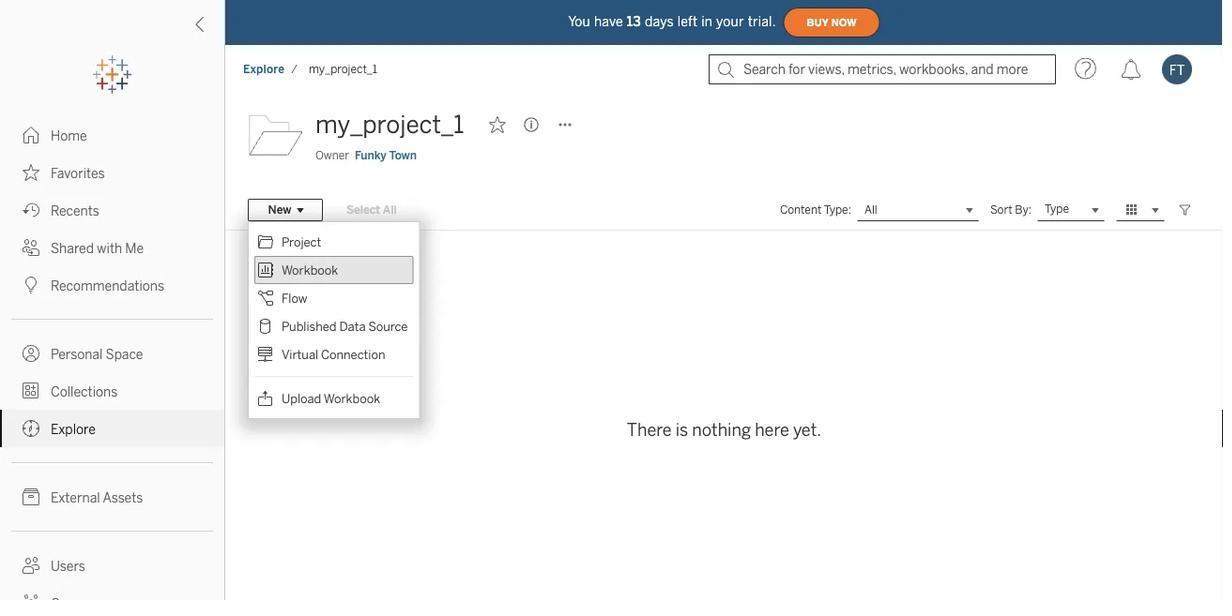 Task type: vqa. For each thing, say whether or not it's contained in the screenshot.
Tooltip at the left bottom of page
no



Task type: locate. For each thing, give the bounding box(es) containing it.
menu
[[249, 222, 419, 419]]

virtual connection
[[282, 347, 385, 362]]

0 vertical spatial workbook
[[282, 263, 338, 278]]

explore link
[[242, 61, 286, 77], [0, 410, 224, 448]]

home
[[51, 128, 87, 144]]

upload
[[282, 391, 321, 406]]

explore inside main navigation. press the up and down arrow keys to access links. element
[[51, 422, 96, 437]]

all right type:
[[864, 203, 877, 217]]

explore
[[243, 62, 285, 76], [51, 422, 96, 437]]

in
[[701, 14, 713, 29]]

project image
[[248, 106, 304, 162]]

workbook down "project"
[[282, 263, 338, 278]]

with
[[97, 241, 122, 256]]

there
[[627, 421, 672, 441]]

0 horizontal spatial all
[[383, 203, 397, 217]]

buy now button
[[783, 8, 880, 38]]

there is nothing here yet.
[[627, 421, 821, 441]]

all right select
[[383, 203, 397, 217]]

1 horizontal spatial explore link
[[242, 61, 286, 77]]

shared with me
[[51, 241, 144, 256]]

0 vertical spatial my_project_1
[[309, 62, 377, 76]]

external assets link
[[0, 479, 224, 516]]

collections
[[51, 384, 118, 400]]

my_project_1
[[309, 62, 377, 76], [315, 110, 464, 139]]

2 all from the left
[[864, 203, 877, 217]]

select
[[346, 203, 380, 217]]

external
[[51, 490, 100, 506]]

select all button
[[334, 199, 409, 221]]

personal
[[51, 347, 103, 362]]

explore link left /
[[242, 61, 286, 77]]

explore for explore
[[51, 422, 96, 437]]

1 horizontal spatial all
[[864, 203, 877, 217]]

all
[[383, 203, 397, 217], [864, 203, 877, 217]]

0 horizontal spatial explore link
[[0, 410, 224, 448]]

nothing
[[692, 421, 751, 441]]

owner
[[315, 149, 349, 162]]

explore for explore /
[[243, 62, 285, 76]]

town
[[389, 149, 417, 162]]

Search for views, metrics, workbooks, and more text field
[[709, 54, 1056, 84]]

users
[[51, 559, 85, 574]]

new
[[268, 203, 291, 217]]

new button
[[248, 199, 323, 221]]

personal space
[[51, 347, 143, 362]]

0 horizontal spatial explore
[[51, 422, 96, 437]]

1 horizontal spatial explore
[[243, 62, 285, 76]]

trial.
[[748, 14, 776, 29]]

users link
[[0, 547, 224, 585]]

my_project_1 right /
[[309, 62, 377, 76]]

type:
[[824, 203, 851, 217]]

1 vertical spatial explore
[[51, 422, 96, 437]]

explore left /
[[243, 62, 285, 76]]

my_project_1 up funky town "link" on the left top of page
[[315, 110, 464, 139]]

connection
[[321, 347, 385, 362]]

workbook down connection
[[324, 391, 380, 406]]

my_project_1 element
[[303, 62, 383, 76]]

workbook
[[282, 263, 338, 278], [324, 391, 380, 406]]

explore link down the collections
[[0, 410, 224, 448]]

external assets
[[51, 490, 143, 506]]

navigation panel element
[[0, 56, 224, 601]]

published
[[282, 319, 337, 334]]

all inside dropdown button
[[864, 203, 877, 217]]

menu containing project
[[249, 222, 419, 419]]

0 vertical spatial explore
[[243, 62, 285, 76]]

have
[[594, 14, 623, 29]]

workbook menu item
[[254, 256, 413, 284]]

assets
[[103, 490, 143, 506]]

now
[[831, 17, 857, 28]]

explore down the collections
[[51, 422, 96, 437]]

collections link
[[0, 373, 224, 410]]

favorites link
[[0, 154, 224, 191]]

shared
[[51, 241, 94, 256]]

type button
[[1037, 199, 1105, 221]]

1 all from the left
[[383, 203, 397, 217]]



Task type: describe. For each thing, give the bounding box(es) containing it.
type
[[1045, 202, 1069, 216]]

content type:
[[780, 203, 851, 217]]

yet.
[[793, 421, 821, 441]]

1 vertical spatial explore link
[[0, 410, 224, 448]]

left
[[678, 14, 698, 29]]

by:
[[1015, 203, 1032, 217]]

recommendations link
[[0, 267, 224, 304]]

recommendations
[[51, 278, 164, 294]]

buy now
[[807, 17, 857, 28]]

1 vertical spatial my_project_1
[[315, 110, 464, 139]]

sort by:
[[990, 203, 1032, 217]]

me
[[125, 241, 144, 256]]

shared with me link
[[0, 229, 224, 267]]

flow
[[282, 291, 307, 306]]

personal space link
[[0, 335, 224, 373]]

favorites
[[51, 166, 105, 181]]

your
[[716, 14, 744, 29]]

1 vertical spatial workbook
[[324, 391, 380, 406]]

buy
[[807, 17, 829, 28]]

virtual
[[282, 347, 318, 362]]

sort
[[990, 203, 1012, 217]]

main navigation. press the up and down arrow keys to access links. element
[[0, 116, 224, 601]]

you have 13 days left in your trial.
[[568, 14, 776, 29]]

is
[[676, 421, 688, 441]]

select all
[[346, 203, 397, 217]]

data
[[339, 319, 366, 334]]

funky
[[355, 149, 387, 162]]

published data source
[[282, 319, 408, 334]]

recents link
[[0, 191, 224, 229]]

recents
[[51, 203, 99, 219]]

0 vertical spatial explore link
[[242, 61, 286, 77]]

days
[[645, 14, 674, 29]]

explore /
[[243, 62, 298, 76]]

content
[[780, 203, 822, 217]]

13
[[627, 14, 641, 29]]

project
[[282, 235, 321, 250]]

grid view image
[[1124, 202, 1140, 219]]

workbook inside menu item
[[282, 263, 338, 278]]

upload workbook
[[282, 391, 380, 406]]

funky town link
[[355, 147, 417, 164]]

space
[[106, 347, 143, 362]]

/
[[291, 62, 298, 76]]

you
[[568, 14, 590, 29]]

all button
[[857, 199, 979, 221]]

all inside button
[[383, 203, 397, 217]]

owner funky town
[[315, 149, 417, 162]]

home link
[[0, 116, 224, 154]]

here
[[755, 421, 789, 441]]

source
[[368, 319, 408, 334]]



